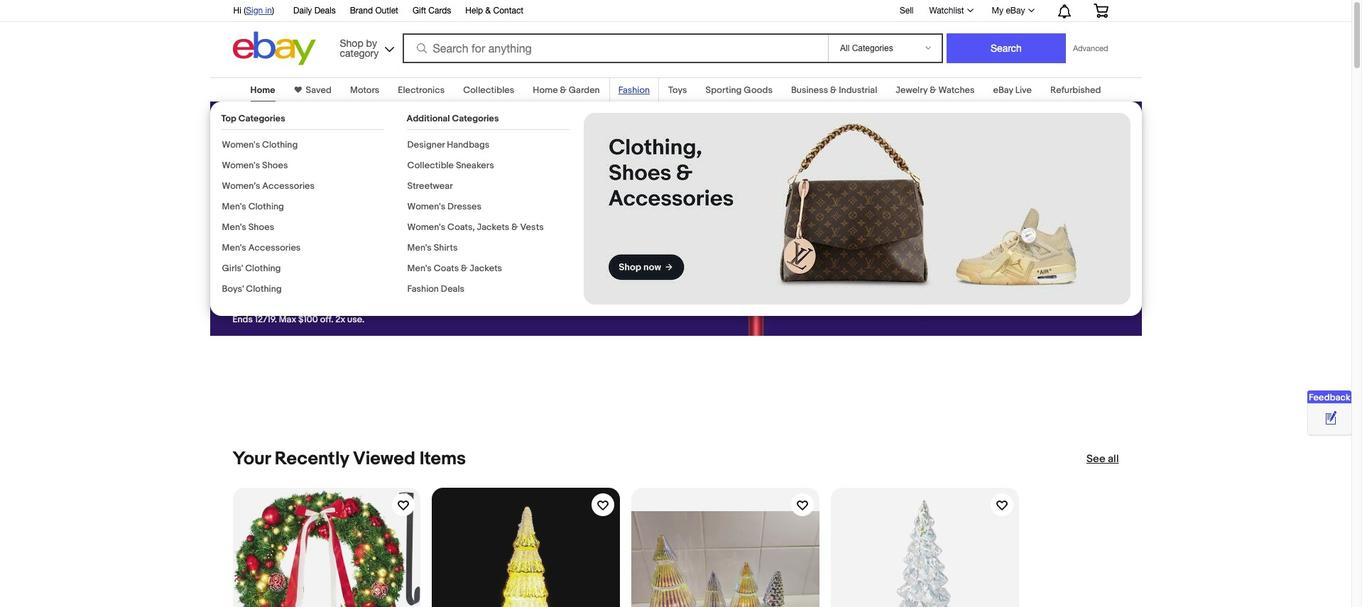 Task type: describe. For each thing, give the bounding box(es) containing it.
your
[[233, 448, 271, 470]]

2x
[[336, 314, 345, 325]]

by
[[366, 37, 377, 49]]

top categories
[[221, 113, 285, 124]]

saved link
[[302, 85, 332, 96]]

items
[[420, 448, 466, 470]]

ends
[[233, 314, 253, 325]]

top
[[221, 113, 236, 124]]

jewelry
[[896, 85, 928, 96]]

refurbished
[[1051, 85, 1102, 96]]

coats,
[[448, 222, 475, 233]]

business & industrial link
[[791, 85, 878, 96]]

women's shoes
[[222, 160, 288, 171]]

women's for women's coats, jackets & vests
[[407, 222, 446, 233]]

off.
[[320, 314, 334, 325]]

handbags
[[447, 139, 490, 151]]

girls'
[[222, 263, 243, 274]]

watchlist link
[[922, 2, 980, 19]]

men's clothing link
[[222, 201, 284, 212]]

girls' clothing
[[222, 263, 281, 274]]

home & garden
[[533, 85, 600, 96]]

collectible sneakers link
[[407, 160, 494, 171]]

advanced
[[1074, 44, 1109, 53]]

shop by category
[[340, 37, 379, 59]]

category
[[340, 47, 379, 59]]

direct
[[233, 146, 308, 179]]

sporting goods
[[706, 85, 773, 96]]

ebay live
[[994, 85, 1032, 96]]

)
[[272, 6, 274, 16]]

cards
[[429, 6, 451, 16]]

shop by category button
[[334, 32, 398, 62]]

ends 12/19. max $100 off. 2x use.
[[233, 314, 365, 325]]

designer
[[407, 139, 445, 151]]

help & contact link
[[466, 4, 524, 19]]

1 vertical spatial jackets
[[470, 263, 502, 274]]

boys'
[[222, 284, 244, 295]]

women's
[[222, 180, 260, 192]]

hi
[[233, 6, 241, 16]]

business
[[791, 85, 829, 96]]

refurbished link
[[1051, 85, 1102, 96]]

on
[[359, 185, 374, 201]]

my ebay link
[[985, 2, 1041, 19]]

women's dresses link
[[407, 201, 482, 212]]

shoes for women's shoes
[[262, 160, 288, 171]]

live
[[1016, 85, 1032, 96]]

girls' clothing link
[[222, 263, 281, 274]]

men's shoes
[[222, 222, 274, 233]]

outlet
[[375, 6, 399, 16]]

& for garden
[[560, 85, 567, 96]]

streetwear
[[407, 180, 453, 192]]

women's clothing
[[222, 139, 298, 151]]

women's coats, jackets & vests link
[[407, 222, 544, 233]]

contact
[[493, 6, 524, 16]]

0 vertical spatial jackets
[[477, 222, 510, 233]]

dresses
[[448, 201, 482, 212]]

see all
[[1087, 453, 1119, 466]]

fashion deals
[[407, 284, 465, 295]]

an extra 20% off direct from dyson link
[[233, 112, 469, 179]]

clothing for boys' clothing
[[246, 284, 282, 295]]

see all link
[[1087, 453, 1119, 467]]

recently
[[275, 448, 349, 470]]

& for watches
[[930, 85, 937, 96]]

sell
[[900, 5, 914, 15]]

men's accessories
[[222, 242, 301, 254]]

feedback
[[1310, 392, 1351, 404]]

watchlist
[[930, 6, 965, 16]]

vests
[[520, 222, 544, 233]]

my ebay
[[992, 6, 1026, 16]]

clothing for women's clothing
[[262, 139, 298, 151]]

women's coats, jackets & vests
[[407, 222, 544, 233]]

ebay inside an extra 20% off direct from dyson main content
[[994, 85, 1014, 96]]

sporting goods link
[[706, 85, 773, 96]]

collectibles
[[463, 85, 515, 96]]

women's accessories
[[222, 180, 315, 192]]

boys' clothing
[[222, 284, 282, 295]]

sneakers
[[456, 160, 494, 171]]

women's dresses
[[407, 201, 482, 212]]

sign
[[246, 6, 263, 16]]

holiday
[[267, 185, 309, 201]]

& right coats
[[461, 263, 468, 274]]

clothing, shoes & accessories - shop now image
[[584, 113, 1131, 305]]

additional
[[407, 113, 450, 124]]

watches
[[939, 85, 975, 96]]

$100
[[298, 314, 318, 325]]

home for home
[[251, 85, 275, 96]]

purifiers,
[[233, 201, 284, 216]]

off
[[407, 112, 442, 146]]

electronics
[[398, 85, 445, 96]]

motors
[[350, 85, 380, 96]]

men's accessories link
[[222, 242, 301, 254]]

Search for anything text field
[[405, 35, 826, 62]]

collectible sneakers
[[407, 160, 494, 171]]



Task type: vqa. For each thing, say whether or not it's contained in the screenshot.
Toys
yes



Task type: locate. For each thing, give the bounding box(es) containing it.
1 vertical spatial shoes
[[248, 222, 274, 233]]

jackets right coats, at the top
[[477, 222, 510, 233]]

daily deals
[[294, 6, 336, 16]]

0 horizontal spatial home
[[251, 85, 275, 96]]

1 horizontal spatial categories
[[452, 113, 499, 124]]

shirts
[[434, 242, 458, 254]]

additional categories element
[[407, 113, 569, 304]]

clothing down get
[[245, 263, 281, 274]]

0 vertical spatial deals
[[315, 6, 336, 16]]

shop by category banner
[[226, 0, 1119, 69]]

1 vertical spatial ebay
[[994, 85, 1014, 96]]

0 horizontal spatial deals
[[315, 6, 336, 16]]

men's left the 'shirts'
[[407, 242, 432, 254]]

clothing
[[262, 139, 298, 151], [248, 201, 284, 212], [245, 263, 281, 274], [246, 284, 282, 295]]

clothing up women's shoes link
[[262, 139, 298, 151]]

deals
[[315, 6, 336, 16], [441, 284, 465, 295]]

& inside account navigation
[[486, 6, 491, 16]]

women's up women's shoes link
[[222, 139, 260, 151]]

deals inside account navigation
[[315, 6, 336, 16]]

& left vests
[[512, 222, 518, 233]]

clothing for girls' clothing
[[245, 263, 281, 274]]

2 home from the left
[[533, 85, 558, 96]]

gift cards link
[[413, 4, 451, 19]]

get the coupon
[[245, 242, 336, 257]]

1 horizontal spatial home
[[533, 85, 558, 96]]

ebay live link
[[994, 85, 1032, 96]]

1 home from the left
[[251, 85, 275, 96]]

home
[[251, 85, 275, 96], [533, 85, 558, 96]]

all
[[1108, 453, 1119, 466]]

categories for clothing
[[238, 113, 285, 124]]

men's clothing
[[222, 201, 284, 212]]

deals down men's coats & jackets link
[[441, 284, 465, 295]]

use.
[[348, 314, 365, 325]]

coupon
[[290, 242, 333, 257]]

0 horizontal spatial fashion
[[407, 284, 439, 295]]

1 categories from the left
[[238, 113, 285, 124]]

toys
[[669, 85, 687, 96]]

an extra 20% off direct from dyson main content
[[0, 69, 1352, 608]]

home left the garden
[[533, 85, 558, 96]]

fashion for fashion deals
[[407, 284, 439, 295]]

home for home & garden
[[533, 85, 558, 96]]

sell link
[[894, 5, 920, 15]]

the
[[269, 242, 288, 257]]

get
[[245, 242, 267, 257]]

categories for handbags
[[452, 113, 499, 124]]

extra
[[273, 112, 337, 146]]

deals for fashion deals
[[441, 284, 465, 295]]

0 vertical spatial fashion
[[619, 85, 650, 96]]

men's down enjoy on the left top of the page
[[222, 201, 246, 212]]

your recently viewed items
[[233, 448, 466, 470]]

goods
[[744, 85, 773, 96]]

jackets right coats
[[470, 263, 502, 274]]

clothing down girls' clothing link
[[246, 284, 282, 295]]

streetwear link
[[407, 180, 453, 192]]

clothing down women's accessories link
[[248, 201, 284, 212]]

fashion
[[619, 85, 650, 96], [407, 284, 439, 295]]

enjoy
[[233, 185, 264, 201]]

1 horizontal spatial fashion
[[619, 85, 650, 96]]

brand outlet link
[[350, 4, 399, 19]]

fashion link
[[619, 85, 650, 96]]

1 horizontal spatial deals
[[441, 284, 465, 295]]

men's for men's accessories
[[222, 242, 246, 254]]

& right the help
[[486, 6, 491, 16]]

fashion for fashion link
[[619, 85, 650, 96]]

top categories element
[[221, 113, 384, 304]]

shoes
[[262, 160, 288, 171], [248, 222, 274, 233]]

men's for men's clothing
[[222, 201, 246, 212]]

women's up women's at left top
[[222, 160, 260, 171]]

an
[[233, 112, 267, 146]]

industrial
[[839, 85, 878, 96]]

men's coats & jackets link
[[407, 263, 502, 274]]

clothing for men's clothing
[[248, 201, 284, 212]]

advanced link
[[1067, 34, 1116, 63]]

0 vertical spatial ebay
[[1006, 6, 1026, 16]]

women's shoes link
[[222, 160, 288, 171]]

1 vertical spatial fashion
[[407, 284, 439, 295]]

deals right daily
[[315, 6, 336, 16]]

women's for women's dresses
[[407, 201, 446, 212]]

brand
[[350, 6, 373, 16]]

from
[[314, 146, 373, 179]]

women's up the men's shirts link
[[407, 222, 446, 233]]

your shopping cart image
[[1093, 4, 1110, 18]]

20%
[[343, 112, 401, 146]]

categories inside 'top categories' element
[[238, 113, 285, 124]]

electronics link
[[398, 85, 445, 96]]

and
[[287, 201, 309, 216]]

2 categories from the left
[[452, 113, 499, 124]]

viewed
[[353, 448, 416, 470]]

0 vertical spatial accessories
[[262, 180, 315, 192]]

garden
[[569, 85, 600, 96]]

1 vertical spatial accessories
[[248, 242, 301, 254]]

home up top categories
[[251, 85, 275, 96]]

men's for men's coats & jackets
[[407, 263, 432, 274]]

an extra 20% off direct from dyson enjoy holiday savings on vacuums, purifiers, and more.
[[233, 112, 458, 216]]

women's down streetwear "link"
[[407, 201, 446, 212]]

shoes down purifiers,
[[248, 222, 274, 233]]

home & garden link
[[533, 85, 600, 96]]

accessories for women's accessories
[[262, 180, 315, 192]]

& for industrial
[[831, 85, 837, 96]]

designer handbags
[[407, 139, 490, 151]]

0 vertical spatial shoes
[[262, 160, 288, 171]]

deals inside additional categories element
[[441, 284, 465, 295]]

hi ( sign in )
[[233, 6, 274, 16]]

12/19.
[[255, 314, 277, 325]]

shoes for men's shoes
[[248, 222, 274, 233]]

jewelry & watches link
[[896, 85, 975, 96]]

designer handbags link
[[407, 139, 490, 151]]

men's down men's clothing link
[[222, 222, 246, 233]]

& left the garden
[[560, 85, 567, 96]]

get the coupon link
[[233, 234, 368, 266]]

men's for men's shoes
[[222, 222, 246, 233]]

fashion left toys
[[619, 85, 650, 96]]

gift
[[413, 6, 426, 16]]

men's up girls' at the top left of page
[[222, 242, 246, 254]]

none submit inside 'shop by category' banner
[[947, 33, 1067, 63]]

women's accessories link
[[222, 180, 315, 192]]

gift cards
[[413, 6, 451, 16]]

fashion inside additional categories element
[[407, 284, 439, 295]]

ebay right my
[[1006, 6, 1026, 16]]

None submit
[[947, 33, 1067, 63]]

men's down the men's shirts link
[[407, 263, 432, 274]]

fashion deals link
[[407, 284, 465, 295]]

women's for women's shoes
[[222, 160, 260, 171]]

& right jewelry
[[930, 85, 937, 96]]

sporting
[[706, 85, 742, 96]]

coats
[[434, 263, 459, 274]]

help & contact
[[466, 6, 524, 16]]

women's for women's clothing
[[222, 139, 260, 151]]

men's shirts link
[[407, 242, 458, 254]]

& for contact
[[486, 6, 491, 16]]

1 vertical spatial deals
[[441, 284, 465, 295]]

categories up handbags
[[452, 113, 499, 124]]

your recently viewed items link
[[233, 448, 466, 470]]

toys link
[[669, 85, 687, 96]]

jewelry & watches
[[896, 85, 975, 96]]

0 horizontal spatial categories
[[238, 113, 285, 124]]

categories inside additional categories element
[[452, 113, 499, 124]]

more.
[[312, 201, 346, 216]]

fashion down coats
[[407, 284, 439, 295]]

sign in link
[[246, 6, 272, 16]]

ebay inside my ebay link
[[1006, 6, 1026, 16]]

account navigation
[[226, 0, 1119, 22]]

ebay
[[1006, 6, 1026, 16], [994, 85, 1014, 96]]

boys' clothing link
[[222, 284, 282, 295]]

& right business at the right top
[[831, 85, 837, 96]]

deals for daily deals
[[315, 6, 336, 16]]

accessories for men's accessories
[[248, 242, 301, 254]]

men's for men's shirts
[[407, 242, 432, 254]]

categories up women's clothing at the left top of the page
[[238, 113, 285, 124]]

men's shirts
[[407, 242, 458, 254]]

ebay left live on the top right of the page
[[994, 85, 1014, 96]]

savings
[[312, 185, 357, 201]]

saved
[[306, 85, 332, 96]]

shoes up women's accessories link
[[262, 160, 288, 171]]



